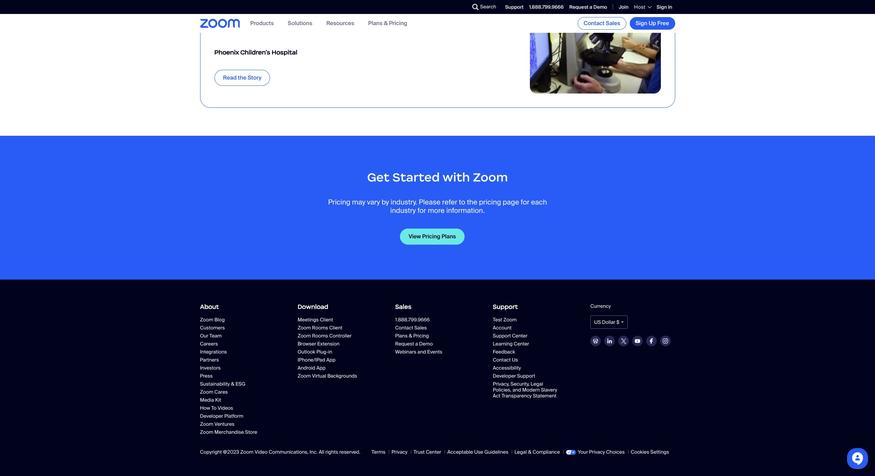 Task type: locate. For each thing, give the bounding box(es) containing it.
developer down to
[[200, 413, 223, 420]]

plans down more
[[442, 233, 456, 240]]

careers
[[200, 341, 218, 347]]

videos
[[218, 405, 233, 412]]

in down browser extension link
[[328, 349, 332, 355]]

products
[[250, 20, 274, 27]]

0 horizontal spatial sign
[[636, 20, 648, 27]]

0 vertical spatial in
[[393, 11, 401, 22]]

plans & pricing
[[368, 20, 407, 27]]

industry
[[390, 206, 416, 215]]

0 horizontal spatial and
[[330, 11, 347, 22]]

& left compliance
[[528, 449, 532, 456]]

1 vertical spatial legal
[[515, 449, 527, 456]]

0 horizontal spatial request a demo link
[[395, 341, 462, 347]]

0 horizontal spatial contact sales link
[[395, 325, 462, 331]]

legal inside test zoom account support center learning center feedback contact us accessibility developer support privacy, security, legal policies, and modern slavery act transparency statement
[[531, 381, 543, 388]]

in
[[393, 11, 401, 22], [328, 349, 332, 355]]

1 horizontal spatial in
[[393, 11, 401, 22]]

and left modern
[[513, 387, 521, 393]]

by right vary
[[382, 198, 389, 207]]

ventures
[[214, 421, 235, 428]]

zoom blog customers our team careers integrations partners investors press sustainability & esg zoom cares media kit how to videos developer platform zoom ventures zoom merchandise store
[[200, 317, 257, 436]]

client up 'zoom rooms client' link
[[320, 317, 333, 323]]

us
[[594, 319, 601, 326]]

compliance
[[533, 449, 560, 456]]

0 horizontal spatial by
[[266, 0, 278, 9]]

and inside 1.888.799.9666 contact sales plans & pricing request a demo webinars and events
[[418, 349, 426, 355]]

us dollar $
[[594, 319, 619, 326]]

0 horizontal spatial for
[[418, 206, 426, 215]]

2 vertical spatial plans
[[395, 333, 408, 339]]

media
[[200, 397, 214, 404]]

0 vertical spatial legal
[[531, 381, 543, 388]]

the down service
[[404, 11, 419, 22]]

may
[[352, 198, 365, 207]]

pricing inside view pricing plans link
[[422, 233, 440, 240]]

0 vertical spatial request a demo link
[[569, 4, 607, 10]]

sales down "join"
[[606, 20, 620, 27]]

page
[[503, 198, 519, 207]]

zoom
[[481, 11, 507, 22], [473, 170, 508, 185], [200, 317, 213, 323], [503, 317, 517, 323], [298, 325, 311, 331], [298, 333, 311, 339], [298, 373, 311, 379], [200, 389, 213, 396], [200, 421, 213, 428], [200, 429, 213, 436], [240, 449, 254, 456]]

1 vertical spatial request a demo link
[[395, 341, 462, 347]]

request a demo link for plans & pricing
[[395, 341, 462, 347]]

phoenix
[[214, 49, 239, 56]]

2 horizontal spatial and
[[513, 387, 521, 393]]

partners
[[200, 357, 219, 363]]

contact sales link down sales link
[[395, 325, 462, 331]]

account
[[493, 325, 512, 331]]

trust center
[[414, 449, 441, 456]]

plans & pricing link down phone
[[368, 20, 407, 27]]

0 horizontal spatial developer
[[200, 413, 223, 420]]

1 horizontal spatial for
[[521, 198, 530, 207]]

customers link
[[200, 325, 266, 331]]

& up webinars
[[409, 333, 412, 339]]

customers
[[200, 325, 225, 331]]

center
[[512, 333, 528, 339], [514, 341, 529, 347], [426, 449, 441, 456]]

request
[[569, 4, 589, 10], [395, 341, 414, 347]]

to
[[211, 405, 217, 412]]

zoom up browser
[[298, 333, 311, 339]]

by up "gained" on the left top of the page
[[266, 0, 278, 9]]

0 vertical spatial client
[[320, 317, 333, 323]]

kit
[[215, 397, 221, 404]]

contact down request a demo
[[584, 20, 605, 27]]

center up learning center link
[[512, 333, 528, 339]]

0 horizontal spatial to
[[459, 198, 465, 207]]

contact sales link down request a demo
[[578, 17, 626, 30]]

1.888.799.9666
[[529, 4, 564, 10], [395, 317, 430, 323]]

support link up the test zoom link
[[493, 301, 578, 313]]

client
[[320, 317, 333, 323], [329, 325, 342, 331]]

app up virtual
[[316, 365, 326, 371]]

0 vertical spatial to
[[468, 11, 479, 22]]

support link right search
[[505, 4, 524, 10]]

contact down feedback
[[493, 357, 511, 363]]

about link
[[200, 301, 285, 313]]

request a demo link up contact sales
[[569, 4, 607, 10]]

1 vertical spatial rooms
[[312, 333, 328, 339]]

us dollar $ button
[[591, 316, 628, 329]]

developer down accessibility
[[493, 373, 516, 379]]

search
[[480, 3, 496, 10]]

for
[[521, 198, 530, 207], [418, 206, 426, 215]]

1 vertical spatial request
[[395, 341, 414, 347]]

1 vertical spatial developer
[[200, 413, 223, 420]]

host button
[[634, 4, 651, 10]]

client down meetings client "link"
[[329, 325, 342, 331]]

1 horizontal spatial sign
[[657, 4, 667, 10]]

None search field
[[447, 1, 474, 13]]

zoom ventures link
[[200, 421, 266, 428]]

zoom up pricing
[[473, 170, 508, 185]]

us
[[512, 357, 518, 363]]

1 horizontal spatial a
[[590, 4, 592, 10]]

up
[[649, 20, 656, 27]]

refer
[[442, 198, 457, 207]]

flexibility
[[350, 11, 391, 22]]

0 horizontal spatial a
[[415, 341, 418, 347]]

for left the each
[[521, 198, 530, 207]]

1 vertical spatial plans
[[442, 233, 456, 240]]

1 horizontal spatial developer
[[493, 373, 516, 379]]

press
[[200, 373, 213, 379]]

center up feedback 'link'
[[514, 341, 529, 347]]

1 vertical spatial a
[[415, 341, 418, 347]]

developer inside test zoom account support center learning center feedback contact us accessibility developer support privacy, security, legal policies, and modern slavery act transparency statement
[[493, 373, 516, 379]]

contact up webinars
[[395, 325, 413, 331]]

in down phone
[[393, 11, 401, 22]]

team
[[209, 333, 222, 339]]

1 vertical spatial plans & pricing link
[[395, 333, 462, 339]]

support down 'accessibility' link
[[517, 373, 535, 379]]

join
[[619, 4, 629, 10]]

0 vertical spatial developer
[[493, 373, 516, 379]]

sign left "up"
[[636, 20, 648, 27]]

test zoom account support center learning center feedback contact us accessibility developer support privacy, security, legal policies, and modern slavery act transparency statement
[[493, 317, 557, 399]]

0 vertical spatial 1.888.799.9666
[[529, 4, 564, 10]]

testimonialcarouselitemblockproxy-0 element
[[200, 0, 675, 108]]

reserved.
[[339, 449, 360, 456]]

0 vertical spatial rooms
[[312, 325, 328, 331]]

plans inside 1.888.799.9666 contact sales plans & pricing request a demo webinars and events
[[395, 333, 408, 339]]

1 vertical spatial 1.888.799.9666
[[395, 317, 430, 323]]

pricing up the webinars and events link
[[413, 333, 429, 339]]

0 horizontal spatial plans
[[368, 20, 383, 27]]

rooms up zoom rooms controller link
[[312, 325, 328, 331]]

rooms up extension
[[312, 333, 328, 339]]

0 vertical spatial plans & pricing link
[[368, 20, 407, 27]]

0 vertical spatial request
[[569, 4, 589, 10]]

test
[[493, 317, 502, 323]]

plans & pricing link up the webinars and events link
[[395, 333, 462, 339]]

& inside 1.888.799.9666 contact sales plans & pricing request a demo webinars and events
[[409, 333, 412, 339]]

1 horizontal spatial request a demo link
[[569, 4, 607, 10]]

2 horizontal spatial sales
[[606, 20, 620, 27]]

1 vertical spatial demo
[[419, 341, 433, 347]]

request up webinars
[[395, 341, 414, 347]]

and down capabilities
[[330, 11, 347, 22]]

1 vertical spatial contact sales link
[[395, 325, 462, 331]]

legal down developer support link
[[531, 381, 543, 388]]

pricing
[[389, 20, 407, 27], [328, 198, 350, 207], [422, 233, 440, 240], [413, 333, 429, 339]]

sign in
[[657, 4, 672, 10]]

0 vertical spatial and
[[330, 11, 347, 22]]

request a demo link
[[569, 4, 607, 10], [395, 341, 462, 347]]

plans down 'its'
[[368, 20, 383, 27]]

plans & pricing link
[[368, 20, 407, 27], [395, 333, 462, 339]]

zoom up account
[[503, 317, 517, 323]]

0 horizontal spatial contact
[[395, 325, 413, 331]]

1 horizontal spatial contact
[[493, 357, 511, 363]]

and inside "restricted by the capabilities of its phone service provider, viewsonic gained clarity and flexibility in the migration to zoom phone"
[[330, 11, 347, 22]]

a up contact sales
[[590, 4, 592, 10]]

1 vertical spatial by
[[382, 198, 389, 207]]

0 horizontal spatial privacy
[[392, 449, 408, 456]]

1 vertical spatial and
[[418, 349, 426, 355]]

1 vertical spatial center
[[514, 341, 529, 347]]

zoom inside "restricted by the capabilities of its phone service provider, viewsonic gained clarity and flexibility in the migration to zoom phone"
[[481, 11, 507, 22]]

0 horizontal spatial request
[[395, 341, 414, 347]]

legal & compliance link
[[515, 449, 560, 456]]

started
[[392, 170, 440, 185]]

how
[[200, 405, 210, 412]]

for left more
[[418, 206, 426, 215]]

the
[[280, 0, 295, 9], [404, 11, 419, 22], [238, 74, 246, 82], [467, 198, 477, 207]]

0 horizontal spatial sales
[[395, 303, 412, 311]]

currency
[[591, 303, 611, 310]]

a up webinars
[[415, 341, 418, 347]]

1 horizontal spatial legal
[[531, 381, 543, 388]]

0 horizontal spatial 1.888.799.9666
[[395, 317, 430, 323]]

a
[[590, 4, 592, 10], [415, 341, 418, 347]]

plans up webinars
[[395, 333, 408, 339]]

1 vertical spatial sign
[[636, 20, 648, 27]]

its
[[364, 0, 376, 9]]

zoom left video
[[240, 449, 254, 456]]

sign left in
[[657, 4, 667, 10]]

sign inside the 'sign up free' link
[[636, 20, 648, 27]]

2 privacy from the left
[[589, 449, 605, 456]]

0 horizontal spatial in
[[328, 349, 332, 355]]

1 horizontal spatial privacy
[[589, 449, 605, 456]]

center right trust
[[426, 449, 441, 456]]

sales link
[[395, 301, 480, 313]]

phoenix children's hospital
[[214, 49, 297, 56]]

pricing left may
[[328, 198, 350, 207]]

1 horizontal spatial to
[[468, 11, 479, 22]]

1 horizontal spatial sales
[[414, 325, 427, 331]]

developer platform link
[[200, 413, 266, 420]]

modern
[[522, 387, 540, 393]]

demo up contact sales
[[594, 4, 607, 10]]

get
[[367, 170, 390, 185]]

to down provider,
[[468, 11, 479, 22]]

sales up the webinars and events link
[[414, 325, 427, 331]]

1 vertical spatial app
[[316, 365, 326, 371]]

twitter image
[[621, 339, 626, 344]]

sales inside 1.888.799.9666 contact sales plans & pricing request a demo webinars and events
[[414, 325, 427, 331]]

0 horizontal spatial demo
[[419, 341, 433, 347]]

and left events
[[418, 349, 426, 355]]

0 vertical spatial sign
[[657, 4, 667, 10]]

zoom down meetings
[[298, 325, 311, 331]]

privacy left trust
[[392, 449, 408, 456]]

1 vertical spatial in
[[328, 349, 332, 355]]

linked in image
[[607, 339, 612, 344]]

1.888.799.9666 inside 1.888.799.9666 contact sales plans & pricing request a demo webinars and events
[[395, 317, 430, 323]]

integrations link
[[200, 349, 266, 355]]

choices
[[606, 449, 625, 456]]

youtube image
[[635, 340, 640, 343]]

meetings client zoom rooms client zoom rooms controller browser extension outlook plug-in iphone/ipad app android app zoom virtual backgrounds
[[298, 317, 357, 379]]

request a demo link up the webinars and events link
[[395, 341, 462, 347]]

1 vertical spatial sales
[[395, 303, 412, 311]]

plug-
[[316, 349, 328, 355]]

developer inside the zoom blog customers our team careers integrations partners investors press sustainability & esg zoom cares media kit how to videos developer platform zoom ventures zoom merchandise store
[[200, 413, 223, 420]]

2 horizontal spatial plans
[[442, 233, 456, 240]]

1 horizontal spatial app
[[326, 357, 336, 363]]

store
[[245, 429, 257, 436]]

demo up the webinars and events link
[[419, 341, 433, 347]]

pricing inside 1.888.799.9666 contact sales plans & pricing request a demo webinars and events
[[413, 333, 429, 339]]

privacy, security, legal policies, and modern slavery act transparency statement link
[[493, 381, 559, 399]]

scientist looking into microscope image
[[530, 0, 661, 94]]

zoom down search
[[481, 11, 507, 22]]

migration
[[421, 11, 466, 22]]

1 horizontal spatial contact sales link
[[578, 17, 626, 30]]

1 rooms from the top
[[312, 325, 328, 331]]

2 vertical spatial and
[[513, 387, 521, 393]]

1 horizontal spatial demo
[[594, 4, 607, 10]]

search image
[[472, 4, 479, 10], [472, 4, 479, 10]]

1 horizontal spatial 1.888.799.9666
[[529, 4, 564, 10]]

0 vertical spatial demo
[[594, 4, 607, 10]]

0 vertical spatial contact
[[584, 20, 605, 27]]

legal right guidelines
[[515, 449, 527, 456]]

0 vertical spatial by
[[266, 0, 278, 9]]

2 vertical spatial sales
[[414, 325, 427, 331]]

vary
[[367, 198, 380, 207]]

privacy right your
[[589, 449, 605, 456]]

app up android app link at the bottom left
[[326, 357, 336, 363]]

0 horizontal spatial 1.888.799.9666 link
[[395, 317, 480, 323]]

1.888.799.9666 contact sales plans & pricing request a demo webinars and events
[[395, 317, 442, 355]]

zoom up media
[[200, 389, 213, 396]]

0 horizontal spatial app
[[316, 365, 326, 371]]

how to videos link
[[200, 405, 266, 412]]

request up contact sales
[[569, 4, 589, 10]]

sales
[[606, 20, 620, 27], [395, 303, 412, 311], [414, 325, 427, 331]]

investors
[[200, 365, 221, 371]]

slavery
[[541, 387, 557, 393]]

1 horizontal spatial and
[[418, 349, 426, 355]]

pricing right "view"
[[422, 233, 440, 240]]

the left pricing
[[467, 198, 477, 207]]

1 horizontal spatial by
[[382, 198, 389, 207]]

by inside "restricted by the capabilities of its phone service provider, viewsonic gained clarity and flexibility in the migration to zoom phone"
[[266, 0, 278, 9]]

2 vertical spatial contact
[[493, 357, 511, 363]]

1 horizontal spatial 1.888.799.9666 link
[[529, 4, 564, 10]]

0 vertical spatial 1.888.799.9666 link
[[529, 4, 564, 10]]

integrations
[[200, 349, 227, 355]]

clarity
[[298, 11, 328, 22]]

$
[[617, 319, 619, 326]]

support
[[505, 4, 524, 10], [493, 303, 518, 311], [493, 333, 511, 339], [517, 373, 535, 379]]

sign up free
[[636, 20, 669, 27]]

outlook
[[298, 349, 315, 355]]

our
[[200, 333, 208, 339]]

& left the esg
[[231, 381, 234, 388]]

to right "refer"
[[459, 198, 465, 207]]

1 vertical spatial to
[[459, 198, 465, 207]]

0 vertical spatial contact sales link
[[578, 17, 626, 30]]

0 vertical spatial app
[[326, 357, 336, 363]]

1 horizontal spatial plans
[[395, 333, 408, 339]]

cookies settings link
[[631, 449, 669, 456]]

1 vertical spatial contact
[[395, 325, 413, 331]]

sales up 1.888.799.9666 contact sales plans & pricing request a demo webinars and events
[[395, 303, 412, 311]]



Task type: vqa. For each thing, say whether or not it's contained in the screenshot.
Settings
yes



Task type: describe. For each thing, give the bounding box(es) containing it.
blog image
[[593, 339, 599, 344]]

phone
[[378, 0, 408, 9]]

zoom logo image
[[200, 19, 240, 28]]

the inside pricing may vary by industry. please refer to the pricing page for each industry for more information.
[[467, 198, 477, 207]]

industry.
[[391, 198, 417, 207]]

join link
[[619, 4, 629, 10]]

1.888.799.9666 for 1.888.799.9666
[[529, 4, 564, 10]]

to inside "restricted by the capabilities of its phone service provider, viewsonic gained clarity and flexibility in the migration to zoom phone"
[[468, 11, 479, 22]]

to inside pricing may vary by industry. please refer to the pricing page for each industry for more information.
[[459, 198, 465, 207]]

solutions button
[[288, 20, 312, 27]]

0 vertical spatial support link
[[505, 4, 524, 10]]

communications,
[[269, 449, 308, 456]]

read the story
[[223, 74, 261, 82]]

press link
[[200, 373, 266, 379]]

zoom up customers
[[200, 317, 213, 323]]

zoom inside test zoom account support center learning center feedback contact us accessibility developer support privacy, security, legal policies, and modern slavery act transparency statement
[[503, 317, 517, 323]]

1.888.799.9666 for 1.888.799.9666 contact sales plans & pricing request a demo webinars and events
[[395, 317, 430, 323]]

0 horizontal spatial legal
[[515, 449, 527, 456]]

acceptable
[[447, 449, 473, 456]]

pricing
[[479, 198, 501, 207]]

platform
[[224, 413, 243, 420]]

1 privacy from the left
[[392, 449, 408, 456]]

get started with zoom main content
[[0, 0, 875, 280]]

demo inside 1.888.799.9666 contact sales plans & pricing request a demo webinars and events
[[419, 341, 433, 347]]

1 vertical spatial client
[[329, 325, 342, 331]]

& down phone
[[384, 20, 388, 27]]

contact sales
[[584, 20, 620, 27]]

cookies
[[631, 449, 649, 456]]

solutions
[[288, 20, 312, 27]]

in inside "restricted by the capabilities of its phone service provider, viewsonic gained clarity and flexibility in the migration to zoom phone"
[[393, 11, 401, 22]]

zoom virtual backgrounds link
[[298, 373, 364, 379]]

children's
[[240, 49, 270, 56]]

get started with zoom
[[367, 170, 508, 185]]

zoom rooms client link
[[298, 325, 364, 331]]

viewsonic
[[214, 11, 262, 22]]

developer support link
[[493, 373, 559, 379]]

0 vertical spatial sales
[[606, 20, 620, 27]]

download link
[[298, 301, 382, 313]]

cookies settings
[[631, 449, 669, 456]]

0 vertical spatial center
[[512, 333, 528, 339]]

restricted by the capabilities of its phone service provider, viewsonic gained clarity and flexibility in the migration to zoom phone
[[214, 0, 507, 35]]

pricing inside pricing may vary by industry. please refer to the pricing page for each industry for more information.
[[328, 198, 350, 207]]

the up "gained" on the left top of the page
[[280, 0, 295, 9]]

instagram image
[[663, 339, 668, 344]]

transparency
[[502, 393, 532, 399]]

sustainability
[[200, 381, 230, 388]]

service
[[410, 0, 443, 9]]

0 vertical spatial plans
[[368, 20, 383, 27]]

2 horizontal spatial contact
[[584, 20, 605, 27]]

drop down icon image
[[621, 322, 624, 323]]

contact inside 1.888.799.9666 contact sales plans & pricing request a demo webinars and events
[[395, 325, 413, 331]]

iphone/ipad app link
[[298, 357, 364, 363]]

guidelines
[[484, 449, 508, 456]]

free
[[657, 20, 669, 27]]

zoom down how
[[200, 421, 213, 428]]

of
[[353, 0, 362, 9]]

zoom up copyright
[[200, 429, 213, 436]]

copyright
[[200, 449, 222, 456]]

resources
[[326, 20, 354, 27]]

support right search
[[505, 4, 524, 10]]

legal & compliance
[[515, 449, 560, 456]]

request inside 1.888.799.9666 contact sales plans & pricing request a demo webinars and events
[[395, 341, 414, 347]]

video
[[255, 449, 268, 456]]

iphone/ipad
[[298, 357, 325, 363]]

accessibility
[[493, 365, 521, 371]]

your privacy choices link
[[566, 449, 625, 456]]

rights
[[325, 449, 338, 456]]

your privacy choices
[[578, 449, 625, 456]]

sign for sign up free
[[636, 20, 648, 27]]

a inside 1.888.799.9666 contact sales plans & pricing request a demo webinars and events
[[415, 341, 418, 347]]

our team link
[[200, 333, 266, 339]]

zoom cares link
[[200, 389, 266, 396]]

pricing down phone
[[389, 20, 407, 27]]

zoom down android
[[298, 373, 311, 379]]

copyright @2023 zoom video communications, inc. all rights reserved.
[[200, 449, 360, 456]]

support up test
[[493, 303, 518, 311]]

contact us link
[[493, 357, 559, 363]]

read
[[223, 74, 237, 82]]

more
[[428, 206, 445, 215]]

1 vertical spatial support link
[[493, 301, 578, 313]]

accessibility link
[[493, 365, 559, 371]]

act
[[493, 393, 500, 399]]

browser extension link
[[298, 341, 364, 347]]

cares
[[214, 389, 228, 396]]

account link
[[493, 325, 559, 331]]

request a demo link for 1.888.799.9666
[[569, 4, 607, 10]]

backgrounds
[[327, 373, 357, 379]]

by inside pricing may vary by industry. please refer to the pricing page for each industry for more information.
[[382, 198, 389, 207]]

facebook image
[[650, 339, 653, 344]]

contact inside test zoom account support center learning center feedback contact us accessibility developer support privacy, security, legal policies, and modern slavery act transparency statement
[[493, 357, 511, 363]]

2 vertical spatial center
[[426, 449, 441, 456]]

blog
[[214, 317, 225, 323]]

partners link
[[200, 357, 266, 363]]

the right read
[[238, 74, 246, 82]]

support down account
[[493, 333, 511, 339]]

view
[[409, 233, 421, 240]]

sign for sign in
[[657, 4, 667, 10]]

merchandise
[[214, 429, 244, 436]]

information.
[[446, 206, 485, 215]]

hospital
[[272, 49, 297, 56]]

esg
[[236, 381, 246, 388]]

meetings client link
[[298, 317, 382, 323]]

browser
[[298, 341, 316, 347]]

investors link
[[200, 365, 266, 371]]

media kit link
[[200, 397, 266, 404]]

0 vertical spatial a
[[590, 4, 592, 10]]

and inside test zoom account support center learning center feedback contact us accessibility developer support privacy, security, legal policies, and modern slavery act transparency statement
[[513, 387, 521, 393]]

acceptable use guidelines link
[[447, 449, 508, 456]]

statement
[[533, 393, 557, 399]]

terms link
[[372, 449, 386, 456]]

feedback
[[493, 349, 515, 355]]

zoom merchandise store link
[[200, 429, 266, 436]]

extension
[[317, 341, 340, 347]]

sustainability & esg link
[[200, 381, 266, 388]]

& inside the zoom blog customers our team careers integrations partners investors press sustainability & esg zoom cares media kit how to videos developer platform zoom ventures zoom merchandise store
[[231, 381, 234, 388]]

view pricing plans link
[[400, 229, 465, 245]]

in inside meetings client zoom rooms client zoom rooms controller browser extension outlook plug-in iphone/ipad app android app zoom virtual backgrounds
[[328, 349, 332, 355]]

1 vertical spatial 1.888.799.9666 link
[[395, 317, 480, 323]]

story
[[248, 74, 261, 82]]

plans inside get started with zoom main content
[[442, 233, 456, 240]]

inc.
[[310, 449, 318, 456]]

2 rooms from the top
[[312, 333, 328, 339]]

about
[[200, 303, 219, 311]]

android
[[298, 365, 315, 371]]

1 horizontal spatial request
[[569, 4, 589, 10]]

with
[[443, 170, 470, 185]]



